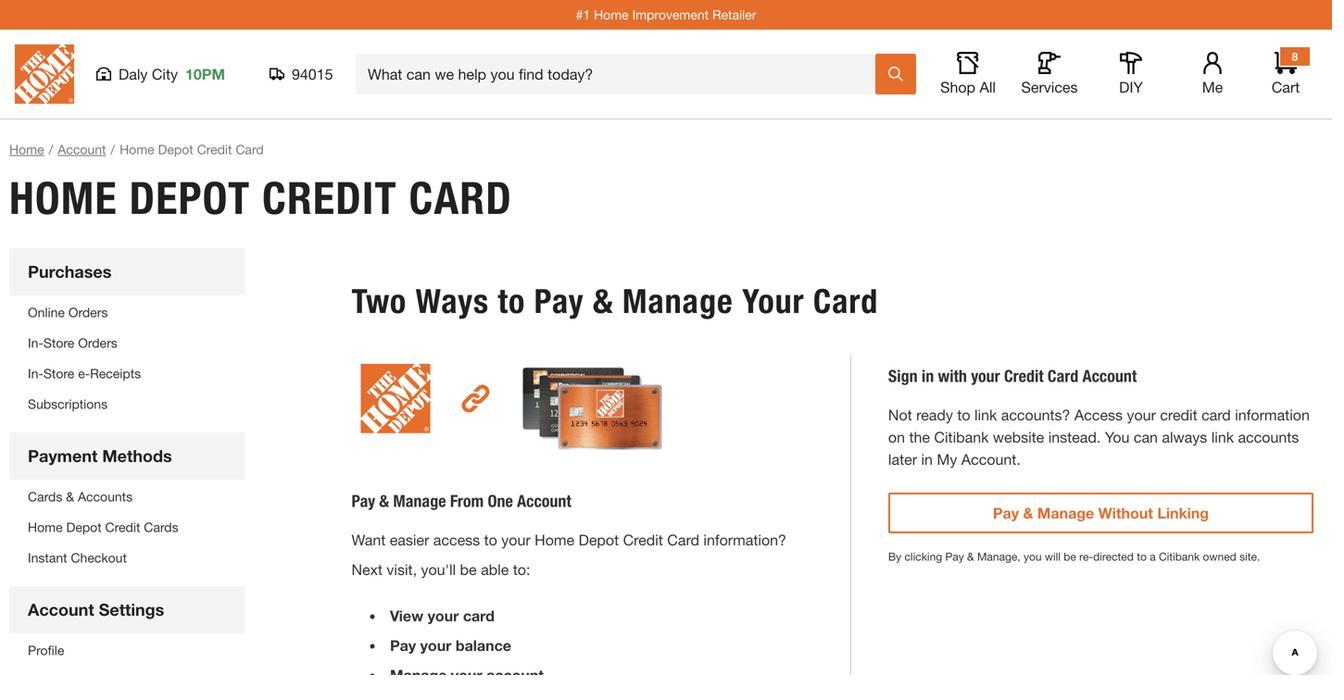 Task type: vqa. For each thing, say whether or not it's contained in the screenshot.
THE DIY
yes



Task type: describe. For each thing, give the bounding box(es) containing it.
checkout
[[71, 550, 127, 566]]

not
[[889, 406, 913, 424]]

balance
[[456, 637, 512, 655]]

can
[[1134, 429, 1158, 446]]

accounts?
[[1002, 406, 1071, 424]]

manage for pay & manage from one account
[[393, 492, 446, 512]]

retailer
[[713, 7, 757, 22]]

site.
[[1240, 550, 1261, 563]]

home inside home depot credit cards link
[[28, 520, 63, 535]]

on
[[889, 429, 905, 446]]

all
[[980, 78, 996, 96]]

home depot credit cards
[[28, 520, 178, 535]]

card
[[409, 171, 512, 225]]

subscriptions link
[[28, 395, 305, 414]]

services button
[[1020, 52, 1080, 96]]

8
[[1293, 50, 1299, 63]]

profile link
[[28, 641, 305, 661]]

sign in with your credit card account
[[889, 367, 1137, 386]]

always
[[1163, 429, 1208, 446]]

want
[[352, 531, 386, 549]]

instead.
[[1049, 429, 1101, 446]]

subscriptions
[[28, 397, 108, 412]]

depot inside breadcrumbs element
[[158, 142, 193, 157]]

credit
[[262, 171, 397, 225]]

me
[[1203, 78, 1224, 96]]

easier
[[390, 531, 429, 549]]

your
[[742, 281, 805, 322]]

credit inside breadcrumbs element
[[197, 142, 232, 157]]

without
[[1099, 505, 1154, 522]]

want easier access to your home depot credit card information?
[[352, 531, 787, 549]]

to left a in the right of the page
[[1137, 550, 1147, 563]]

pay for pay your balance
[[390, 637, 416, 655]]

access
[[434, 531, 480, 549]]

1 horizontal spatial manage
[[623, 281, 734, 322]]

not ready to link accounts? access your credit card information on the citibank website instead. you can always link accounts later in my account.
[[889, 406, 1310, 468]]

to up able
[[484, 531, 498, 549]]

card right your
[[814, 281, 879, 322]]

card left information? on the bottom right
[[668, 531, 700, 549]]

online
[[28, 305, 65, 320]]

prox credit card image
[[521, 367, 625, 431]]

pay & manage without linking button
[[889, 493, 1314, 534]]

visit,
[[387, 561, 417, 579]]

in inside not ready to link accounts? access your credit card information on the citibank website instead. you can always link accounts later in my account.
[[922, 451, 933, 468]]

information?
[[704, 531, 787, 549]]

able
[[481, 561, 509, 579]]

me button
[[1183, 52, 1243, 96]]

you
[[1105, 429, 1130, 446]]

account right one
[[517, 492, 572, 512]]

later
[[889, 451, 918, 468]]

online orders link
[[28, 303, 305, 323]]

card inside not ready to link accounts? access your credit card information on the citibank website instead. you can always link accounts later in my account.
[[1202, 406, 1231, 424]]

& for pay & manage from one account
[[379, 492, 389, 512]]

daly city 10pm
[[119, 65, 225, 83]]

& for cards & accounts
[[66, 489, 74, 505]]

city
[[152, 65, 178, 83]]

by clicking pay & manage, you will be re-directed to a citibank owned site.
[[889, 550, 1261, 563]]

the home depot logo image
[[15, 44, 74, 104]]

next visit, you'll be able to:
[[352, 561, 530, 579]]

settings
[[99, 600, 164, 620]]

in-store e-receipts
[[28, 366, 141, 381]]

to right ways
[[498, 281, 526, 322]]

0 vertical spatial orders
[[68, 305, 108, 320]]

in- for in-store orders
[[28, 335, 43, 351]]

in- for in-store e-receipts
[[28, 366, 43, 381]]

services
[[1022, 78, 1078, 96]]

with
[[938, 367, 967, 386]]

account settings
[[28, 600, 164, 620]]

0 horizontal spatial cards
[[28, 489, 62, 505]]

account inside breadcrumbs element
[[58, 142, 106, 157]]

receipts
[[90, 366, 141, 381]]

94015
[[292, 65, 333, 83]]

clicking
[[905, 550, 943, 563]]

e-
[[78, 366, 90, 381]]

you'll
[[421, 561, 456, 579]]

citibank for a
[[1159, 550, 1200, 563]]

account up access
[[1083, 367, 1137, 386]]

consumer credit card image
[[558, 385, 662, 450]]

shop all button
[[939, 52, 998, 96]]

card inside breadcrumbs element
[[236, 142, 264, 157]]

online orders
[[28, 305, 108, 320]]

information
[[1236, 406, 1310, 424]]

instant checkout link
[[28, 549, 305, 568]]

#1
[[576, 7, 591, 22]]

diy button
[[1102, 52, 1161, 96]]

accounts
[[1239, 429, 1300, 446]]

purchases
[[28, 262, 112, 282]]

card up "accounts?"
[[1048, 367, 1079, 386]]

account up profile
[[28, 600, 94, 620]]

your up "to:"
[[502, 531, 531, 549]]

account link
[[58, 140, 106, 159]]

directed
[[1094, 550, 1134, 563]]

by
[[889, 550, 902, 563]]

What can we help you find today? search field
[[368, 55, 875, 94]]

in-store orders
[[28, 335, 117, 351]]

1 horizontal spatial be
[[1064, 550, 1077, 563]]



Task type: locate. For each thing, give the bounding box(es) containing it.
your inside not ready to link accounts? access your credit card information on the citibank website instead. you can always link accounts later in my account.
[[1127, 406, 1156, 424]]

2 store from the top
[[43, 366, 74, 381]]

1 vertical spatial in
[[922, 451, 933, 468]]

to
[[498, 281, 526, 322], [958, 406, 971, 424], [484, 531, 498, 549], [1137, 550, 1147, 563]]

0 horizontal spatial citibank
[[935, 429, 989, 446]]

one
[[488, 492, 513, 512]]

to inside not ready to link accounts? access your credit card information on the citibank website instead. you can always link accounts later in my account.
[[958, 406, 971, 424]]

0 horizontal spatial /
[[49, 142, 53, 157]]

&
[[593, 281, 614, 322], [66, 489, 74, 505], [379, 492, 389, 512], [1024, 505, 1034, 522], [968, 550, 975, 563]]

0 vertical spatial in-
[[28, 335, 43, 351]]

store inside "link"
[[43, 366, 74, 381]]

0 horizontal spatial depot
[[66, 520, 102, 535]]

store down online orders
[[43, 335, 74, 351]]

home depot credit card
[[9, 171, 512, 225]]

home
[[9, 171, 118, 225]]

link right always
[[1212, 429, 1234, 446]]

in left my
[[922, 451, 933, 468]]

citibank up my
[[935, 429, 989, 446]]

0 vertical spatial in
[[922, 367, 934, 386]]

link
[[975, 406, 997, 424], [1212, 429, 1234, 446]]

in-
[[28, 335, 43, 351], [28, 366, 43, 381]]

depot
[[158, 142, 193, 157], [66, 520, 102, 535], [579, 531, 619, 549]]

pay & manage without linking
[[993, 505, 1209, 522]]

1 vertical spatial card
[[463, 607, 495, 625]]

orders up in-store orders
[[68, 305, 108, 320]]

in-store orders link
[[28, 334, 305, 353]]

in- inside "link"
[[28, 366, 43, 381]]

ways
[[416, 281, 489, 322]]

my
[[937, 451, 958, 468]]

1 vertical spatial orders
[[78, 335, 117, 351]]

shop all
[[941, 78, 996, 96]]

account up home
[[58, 142, 106, 157]]

from
[[450, 492, 484, 512]]

store for e-
[[43, 366, 74, 381]]

home
[[594, 7, 629, 22], [9, 142, 44, 157], [120, 142, 154, 157], [28, 520, 63, 535], [535, 531, 575, 549]]

card
[[1202, 406, 1231, 424], [463, 607, 495, 625]]

card right credit
[[1202, 406, 1231, 424]]

manage inside button
[[1038, 505, 1095, 522]]

1 vertical spatial link
[[1212, 429, 1234, 446]]

your up pay your balance
[[428, 607, 459, 625]]

owned
[[1203, 550, 1237, 563]]

cards down payment
[[28, 489, 62, 505]]

2 in from the top
[[922, 451, 933, 468]]

be
[[1064, 550, 1077, 563], [460, 561, 477, 579]]

store
[[43, 335, 74, 351], [43, 366, 74, 381]]

payment
[[28, 446, 98, 466]]

two ways to pay & manage your card
[[352, 281, 879, 322]]

account.
[[962, 451, 1021, 468]]

profile
[[28, 643, 64, 658]]

credit
[[197, 142, 232, 157], [1005, 367, 1044, 386], [105, 520, 140, 535], [623, 531, 663, 549]]

0 vertical spatial card
[[1202, 406, 1231, 424]]

1 horizontal spatial /
[[111, 142, 115, 157]]

to:
[[513, 561, 530, 579]]

0 vertical spatial citibank
[[935, 429, 989, 446]]

1 horizontal spatial cards
[[144, 520, 178, 535]]

card up home depot credit card on the left of page
[[236, 142, 264, 157]]

& inside button
[[1024, 505, 1034, 522]]

depot
[[129, 171, 251, 225]]

cart
[[1272, 78, 1300, 96]]

will
[[1045, 550, 1061, 563]]

link icon image
[[462, 385, 490, 413]]

manage
[[623, 281, 734, 322], [393, 492, 446, 512], [1038, 505, 1095, 522]]

1 in from the top
[[922, 367, 934, 386]]

card up the balance
[[463, 607, 495, 625]]

in left with
[[922, 367, 934, 386]]

in- up the subscriptions
[[28, 366, 43, 381]]

1 horizontal spatial citibank
[[1159, 550, 1200, 563]]

the
[[910, 429, 930, 446]]

accounts
[[78, 489, 133, 505]]

cards
[[28, 489, 62, 505], [144, 520, 178, 535]]

1 vertical spatial cards
[[144, 520, 178, 535]]

1 store from the top
[[43, 335, 74, 351]]

credit
[[1161, 406, 1198, 424]]

you
[[1024, 550, 1042, 563]]

next
[[352, 561, 383, 579]]

be left able
[[460, 561, 477, 579]]

orders up in-store e-receipts on the left
[[78, 335, 117, 351]]

store for orders
[[43, 335, 74, 351]]

to right ready
[[958, 406, 971, 424]]

pay for pay & manage without linking
[[993, 505, 1019, 522]]

0 horizontal spatial card
[[463, 607, 495, 625]]

0 vertical spatial link
[[975, 406, 997, 424]]

1 / from the left
[[49, 142, 53, 157]]

cards & accounts link
[[28, 487, 305, 507]]

manage,
[[978, 550, 1021, 563]]

cards & accounts
[[28, 489, 133, 505]]

manage for pay & manage without linking
[[1038, 505, 1095, 522]]

1 in- from the top
[[28, 335, 43, 351]]

0 vertical spatial store
[[43, 335, 74, 351]]

home depot credit cards link
[[28, 518, 305, 538]]

access
[[1075, 406, 1123, 424]]

pro xtra card image
[[540, 376, 644, 441]]

linking
[[1158, 505, 1209, 522]]

pay inside button
[[993, 505, 1019, 522]]

/ right home link
[[49, 142, 53, 157]]

website
[[993, 429, 1045, 446]]

diy
[[1120, 78, 1144, 96]]

in- down online
[[28, 335, 43, 351]]

94015 button
[[270, 65, 334, 83]]

home / account / home depot credit card
[[9, 142, 264, 157]]

a
[[1150, 550, 1156, 563]]

2 horizontal spatial manage
[[1038, 505, 1095, 522]]

sign
[[889, 367, 918, 386]]

2 in- from the top
[[28, 366, 43, 381]]

1 vertical spatial citibank
[[1159, 550, 1200, 563]]

link up 'website'
[[975, 406, 997, 424]]

1 vertical spatial store
[[43, 366, 74, 381]]

cards down cards & accounts link
[[144, 520, 178, 535]]

1 vertical spatial in-
[[28, 366, 43, 381]]

#1 home improvement retailer
[[576, 7, 757, 22]]

home link
[[9, 140, 44, 159]]

in-store e-receipts link
[[28, 364, 305, 384]]

1 horizontal spatial link
[[1212, 429, 1234, 446]]

0 horizontal spatial manage
[[393, 492, 446, 512]]

2 / from the left
[[111, 142, 115, 157]]

two
[[352, 281, 407, 322]]

citibank inside not ready to link accounts? access your credit card information on the citibank website instead. you can always link accounts later in my account.
[[935, 429, 989, 446]]

citibank for the
[[935, 429, 989, 446]]

pay your balance
[[390, 637, 512, 655]]

be left re-
[[1064, 550, 1077, 563]]

cart 8
[[1272, 50, 1300, 96]]

citibank right a in the right of the page
[[1159, 550, 1200, 563]]

your right with
[[971, 367, 1001, 386]]

2 horizontal spatial depot
[[579, 531, 619, 549]]

instant checkout
[[28, 550, 127, 566]]

instant
[[28, 550, 67, 566]]

0 horizontal spatial link
[[975, 406, 997, 424]]

improvement
[[633, 7, 709, 22]]

in
[[922, 367, 934, 386], [922, 451, 933, 468]]

10pm
[[185, 65, 225, 83]]

0 vertical spatial cards
[[28, 489, 62, 505]]

your up can
[[1127, 406, 1156, 424]]

1 horizontal spatial card
[[1202, 406, 1231, 424]]

pay for pay & manage from one account
[[352, 492, 375, 512]]

your down view your card
[[420, 637, 452, 655]]

breadcrumbs element
[[9, 140, 1323, 159]]

view your card
[[390, 607, 495, 625]]

methods
[[102, 446, 172, 466]]

daly
[[119, 65, 148, 83]]

0 horizontal spatial be
[[460, 561, 477, 579]]

1 horizontal spatial depot
[[158, 142, 193, 157]]

home depot logo image
[[352, 355, 440, 443]]

payment methods
[[28, 446, 172, 466]]

/ right account 'link'
[[111, 142, 115, 157]]

store left e-
[[43, 366, 74, 381]]

& for pay & manage without linking
[[1024, 505, 1034, 522]]

card
[[236, 142, 264, 157], [814, 281, 879, 322], [1048, 367, 1079, 386], [668, 531, 700, 549]]

ready
[[917, 406, 954, 424]]



